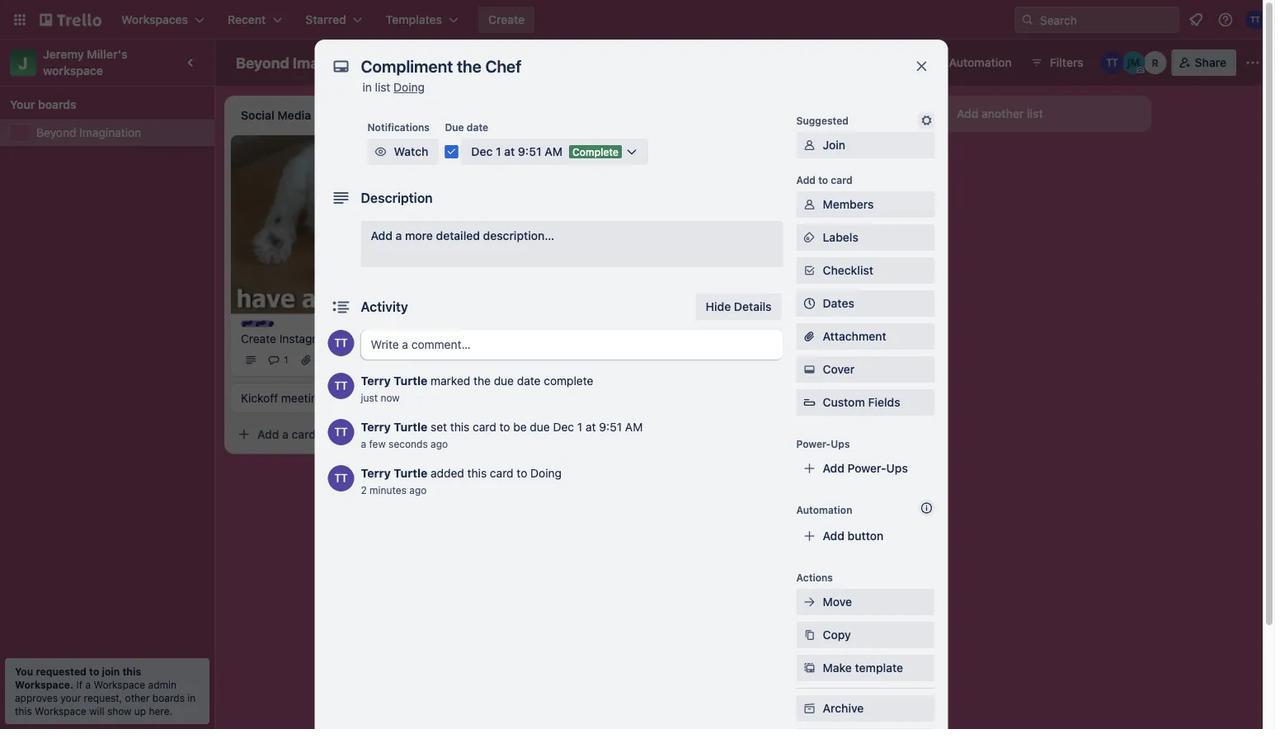 Task type: vqa. For each thing, say whether or not it's contained in the screenshot.
Templates
no



Task type: locate. For each thing, give the bounding box(es) containing it.
sm image inside labels link
[[802, 229, 818, 246]]

this inside if a workspace admin approves your request, other boards in this workspace will show up here.
[[15, 706, 32, 717]]

beyond inside board name text field
[[236, 54, 289, 71]]

1 vertical spatial in
[[188, 692, 196, 704]]

imagination down your boards with 1 items element
[[79, 126, 141, 139]]

custom fields button
[[797, 394, 935, 411]]

card inside terry turtle set this card to be due dec 1 at 9:51 am a few seconds ago
[[473, 420, 497, 434]]

0 vertical spatial beyond imagination
[[236, 54, 377, 71]]

custom fields
[[823, 396, 901, 409]]

power-ups
[[853, 56, 913, 69], [797, 438, 850, 450]]

a right if
[[85, 679, 91, 691]]

terry turtle (terryturtle) image
[[1246, 10, 1266, 30], [416, 350, 436, 370], [328, 373, 354, 399]]

3 terry from the top
[[361, 467, 391, 480]]

cover link
[[797, 357, 935, 383]]

share button
[[1172, 50, 1237, 76]]

checklist
[[823, 264, 874, 277]]

Board name text field
[[228, 50, 385, 76]]

copy
[[823, 628, 851, 642]]

date left complete
[[517, 374, 541, 388]]

set
[[431, 420, 447, 434]]

dec right be
[[553, 420, 574, 434]]

doing inside terry turtle added this card to doing 2 minutes ago
[[531, 467, 562, 480]]

0 vertical spatial add a card button
[[465, 243, 650, 269]]

turtle inside terry turtle added this card to doing 2 minutes ago
[[394, 467, 428, 480]]

this right join
[[122, 666, 141, 678]]

sm image for checklist
[[802, 262, 818, 279]]

turtle up seconds
[[394, 420, 428, 434]]

0 horizontal spatial am
[[545, 145, 563, 158]]

turtle inside the terry turtle marked the due date complete just now
[[394, 374, 428, 388]]

1 vertical spatial create
[[241, 332, 276, 345]]

0 vertical spatial imagination
[[293, 54, 377, 71]]

0 horizontal spatial create
[[241, 332, 276, 345]]

dec down due date
[[472, 145, 493, 158]]

0 vertical spatial ups
[[892, 56, 913, 69]]

sm image inside 'make template' "link"
[[802, 660, 818, 677]]

terry turtle set this card to be due dec 1 at 9:51 am a few seconds ago
[[361, 420, 643, 450]]

sm image for automation
[[926, 50, 950, 73]]

0 vertical spatial boards
[[38, 98, 76, 111]]

1 vertical spatial 9:51
[[599, 420, 622, 434]]

turtle for marked the due date complete
[[394, 374, 428, 388]]

0 horizontal spatial dec
[[472, 145, 493, 158]]

3 turtle from the top
[[394, 467, 428, 480]]

1 vertical spatial doing
[[531, 467, 562, 480]]

sm image
[[926, 50, 950, 73], [802, 137, 818, 153], [802, 196, 818, 213], [802, 262, 818, 279], [802, 361, 818, 378], [802, 627, 818, 644], [802, 660, 818, 677]]

automation up add another list
[[950, 56, 1012, 69]]

kickoff meeting
[[241, 391, 325, 405]]

sm image down add to card
[[802, 196, 818, 213]]

sm image for watch
[[373, 144, 389, 160]]

2 horizontal spatial workspace
[[448, 56, 508, 69]]

sm image inside move link
[[802, 594, 818, 611]]

back to home image
[[40, 7, 102, 33]]

add left more
[[371, 229, 393, 243]]

imagination inside board name text field
[[293, 54, 377, 71]]

terry turtle added this card to doing 2 minutes ago
[[361, 467, 562, 496]]

0 vertical spatial turtle
[[394, 374, 428, 388]]

dec up description…
[[495, 212, 514, 224]]

activity
[[361, 299, 408, 315]]

1 turtle from the top
[[394, 374, 428, 388]]

add another list button
[[928, 96, 1152, 132]]

terry turtle (terryturtle) image
[[1101, 51, 1125, 74], [328, 330, 354, 357], [328, 419, 354, 446], [328, 465, 354, 492]]

0 horizontal spatial at
[[504, 145, 515, 158]]

turtle up 2 minutes ago link
[[394, 467, 428, 480]]

color: purple, title: none image
[[241, 321, 274, 327]]

0 horizontal spatial 9:51
[[518, 145, 542, 158]]

sm image for suggested
[[919, 112, 935, 129]]

details
[[734, 300, 772, 314]]

show menu image
[[1245, 54, 1262, 71]]

due
[[494, 374, 514, 388], [530, 420, 550, 434]]

1 horizontal spatial automation
[[950, 56, 1012, 69]]

power-ups inside button
[[853, 56, 913, 69]]

1 horizontal spatial imagination
[[293, 54, 377, 71]]

sm image left join
[[802, 137, 818, 153]]

due right the
[[494, 374, 514, 388]]

ups left automation button
[[892, 56, 913, 69]]

1 horizontal spatial due
[[530, 420, 550, 434]]

0 vertical spatial am
[[545, 145, 563, 158]]

create up workspace visible
[[489, 13, 525, 26]]

add a card button down kickoff meeting link
[[231, 421, 416, 448]]

jeremy
[[43, 47, 84, 61]]

0 vertical spatial dec
[[472, 145, 493, 158]]

2 terry from the top
[[361, 420, 391, 434]]

j
[[18, 53, 28, 72]]

0 vertical spatial doing
[[394, 80, 425, 94]]

sm image down actions
[[802, 594, 818, 611]]

None text field
[[353, 51, 897, 81]]

0 vertical spatial power-ups
[[853, 56, 913, 69]]

create button
[[479, 7, 535, 33]]

power- inside button
[[853, 56, 892, 69]]

sm image inside automation button
[[926, 50, 950, 73]]

the
[[474, 374, 491, 388]]

add power-ups link
[[797, 456, 935, 482]]

in right other
[[188, 692, 196, 704]]

1 vertical spatial at
[[586, 420, 596, 434]]

create
[[489, 13, 525, 26], [241, 332, 276, 345]]

2 horizontal spatial terry turtle (terryturtle) image
[[1246, 10, 1266, 30]]

0 vertical spatial create
[[489, 13, 525, 26]]

terry inside the terry turtle marked the due date complete just now
[[361, 374, 391, 388]]

add left button
[[823, 529, 845, 543]]

imagination up in list doing
[[293, 54, 377, 71]]

watch button
[[368, 139, 439, 165]]

requested
[[36, 666, 87, 678]]

2 vertical spatial terry
[[361, 467, 391, 480]]

sm image left checklist
[[802, 262, 818, 279]]

1 horizontal spatial dec
[[495, 212, 514, 224]]

board
[[588, 56, 620, 69]]

1 vertical spatial turtle
[[394, 420, 428, 434]]

terry
[[361, 374, 391, 388], [361, 420, 391, 434], [361, 467, 391, 480]]

create instagram link
[[241, 330, 432, 347]]

just
[[361, 392, 378, 404]]

template
[[855, 661, 904, 675]]

0 horizontal spatial add a card
[[257, 427, 316, 441]]

join link
[[797, 132, 935, 158]]

members
[[823, 198, 874, 211]]

to left be
[[500, 420, 510, 434]]

approves
[[15, 692, 58, 704]]

jeremy miller's workspace
[[43, 47, 131, 78]]

dec 1
[[495, 212, 521, 224]]

workspace
[[448, 56, 508, 69], [94, 679, 145, 691], [35, 706, 86, 717]]

sm image left "watch" at the top of the page
[[373, 144, 389, 160]]

0 horizontal spatial terry turtle (terryturtle) image
[[328, 373, 354, 399]]

9:51
[[518, 145, 542, 158], [599, 420, 622, 434]]

2 vertical spatial workspace
[[35, 706, 86, 717]]

1 horizontal spatial ago
[[431, 438, 448, 450]]

1 vertical spatial beyond
[[36, 126, 76, 139]]

1 vertical spatial automation
[[797, 504, 853, 516]]

terry inside terry turtle added this card to doing 2 minutes ago
[[361, 467, 391, 480]]

power-
[[853, 56, 892, 69], [797, 438, 831, 450], [848, 462, 887, 475]]

terry up few
[[361, 420, 391, 434]]

dec for dec 1 at 9:51 am
[[472, 145, 493, 158]]

sm image inside checklist link
[[802, 262, 818, 279]]

description…
[[483, 229, 555, 243]]

beyond inside "link"
[[36, 126, 76, 139]]

archive
[[823, 702, 864, 715]]

star or unstar board image
[[395, 56, 408, 69]]

add down description…
[[492, 249, 514, 262]]

in left "doing" link
[[363, 80, 372, 94]]

1 vertical spatial boards
[[153, 692, 185, 704]]

this inside terry turtle added this card to doing 2 minutes ago
[[468, 467, 487, 480]]

1 terry from the top
[[361, 374, 391, 388]]

create for create
[[489, 13, 525, 26]]

0 horizontal spatial date
[[467, 121, 489, 133]]

up
[[134, 706, 146, 717]]

turtle inside terry turtle set this card to be due dec 1 at 9:51 am a few seconds ago
[[394, 420, 428, 434]]

imagination
[[293, 54, 377, 71], [79, 126, 141, 139]]

create down color: purple, title: none image
[[241, 332, 276, 345]]

archive link
[[797, 696, 935, 722]]

turtle up now
[[394, 374, 428, 388]]

to up members
[[819, 174, 829, 186]]

search image
[[1022, 13, 1035, 26]]

doing down star or unstar board icon
[[394, 80, 425, 94]]

1 vertical spatial beyond imagination
[[36, 126, 141, 139]]

0 vertical spatial beyond
[[236, 54, 289, 71]]

a down description…
[[517, 249, 523, 262]]

dec inside terry turtle set this card to be due dec 1 at 9:51 am a few seconds ago
[[553, 420, 574, 434]]

watch
[[394, 145, 429, 158]]

added
[[431, 467, 465, 480]]

workspace down your
[[35, 706, 86, 717]]

your boards
[[10, 98, 76, 111]]

dec
[[472, 145, 493, 158], [495, 212, 514, 224], [553, 420, 574, 434]]

sm image left make
[[802, 660, 818, 677]]

sm image left copy
[[802, 627, 818, 644]]

add button
[[823, 529, 884, 543]]

0 horizontal spatial beyond
[[36, 126, 76, 139]]

primary element
[[0, 0, 1276, 40]]

sm image left archive
[[802, 701, 818, 717]]

0 horizontal spatial add a card button
[[231, 421, 416, 448]]

terry turtle (terryturtle) image left 2
[[328, 465, 354, 492]]

0 vertical spatial automation
[[950, 56, 1012, 69]]

automation up add button
[[797, 504, 853, 516]]

workspace down join
[[94, 679, 145, 691]]

attachment
[[823, 330, 887, 343]]

2 minutes ago link
[[361, 484, 427, 496]]

sm image inside members link
[[802, 196, 818, 213]]

boards
[[38, 98, 76, 111], [153, 692, 185, 704]]

0 horizontal spatial imagination
[[79, 126, 141, 139]]

few
[[369, 438, 386, 450]]

2 vertical spatial dec
[[553, 420, 574, 434]]

0 vertical spatial terry
[[361, 374, 391, 388]]

boards down admin
[[153, 692, 185, 704]]

sm image left cover
[[802, 361, 818, 378]]

2 horizontal spatial dec
[[553, 420, 574, 434]]

kickoff
[[241, 391, 278, 405]]

just now link
[[361, 392, 400, 404]]

1 horizontal spatial 9:51
[[599, 420, 622, 434]]

terry up just now link
[[361, 374, 391, 388]]

1 horizontal spatial list
[[1027, 107, 1044, 120]]

0 horizontal spatial power-ups
[[797, 438, 850, 450]]

1 horizontal spatial boards
[[153, 692, 185, 704]]

workspace inside button
[[448, 56, 508, 69]]

0 horizontal spatial due
[[494, 374, 514, 388]]

0 horizontal spatial doing
[[394, 80, 425, 94]]

list right the another at the top of the page
[[1027, 107, 1044, 120]]

add a card button
[[465, 243, 650, 269], [231, 421, 416, 448]]

make
[[823, 661, 852, 675]]

open information menu image
[[1218, 12, 1235, 28]]

workspace left visible
[[448, 56, 508, 69]]

to down terry turtle set this card to be due dec 1 at 9:51 am a few seconds ago
[[517, 467, 528, 480]]

2
[[361, 484, 367, 496]]

add down kickoff
[[257, 427, 279, 441]]

1 vertical spatial terry turtle (terryturtle) image
[[416, 350, 436, 370]]

terry turtle (terryturtle) image left r
[[1101, 51, 1125, 74]]

2 turtle from the top
[[394, 420, 428, 434]]

0 vertical spatial terry turtle (terryturtle) image
[[1246, 10, 1266, 30]]

1 vertical spatial list
[[1027, 107, 1044, 120]]

1 inside option
[[516, 212, 521, 224]]

Write a comment text field
[[361, 330, 784, 360]]

automation
[[950, 56, 1012, 69], [797, 504, 853, 516]]

0 horizontal spatial list
[[375, 80, 391, 94]]

imagination inside "link"
[[79, 126, 141, 139]]

0 notifications image
[[1187, 10, 1207, 30]]

terry turtle (terryturtle) image left just
[[328, 373, 354, 399]]

1 vertical spatial power-
[[797, 438, 831, 450]]

2 vertical spatial turtle
[[394, 467, 428, 480]]

1 horizontal spatial add a card button
[[465, 243, 650, 269]]

a left few
[[361, 438, 367, 450]]

boards inside if a workspace admin approves your request, other boards in this workspace will show up here.
[[153, 692, 185, 704]]

ago down set
[[431, 438, 448, 450]]

1 vertical spatial power-ups
[[797, 438, 850, 450]]

terry up 2
[[361, 467, 391, 480]]

1 vertical spatial date
[[517, 374, 541, 388]]

this
[[450, 420, 470, 434], [468, 467, 487, 480], [122, 666, 141, 678], [15, 706, 32, 717]]

ups up the "add power-ups"
[[831, 438, 850, 450]]

sm image inside archive link
[[802, 701, 818, 717]]

due inside terry turtle set this card to be due dec 1 at 9:51 am a few seconds ago
[[530, 420, 550, 434]]

automation button
[[926, 50, 1022, 76]]

add a more detailed description…
[[371, 229, 555, 243]]

create instagram
[[241, 332, 333, 345]]

sm image left labels
[[802, 229, 818, 246]]

terry inside terry turtle set this card to be due dec 1 at 9:51 am a few seconds ago
[[361, 420, 391, 434]]

in inside if a workspace admin approves your request, other boards in this workspace will show up here.
[[188, 692, 196, 704]]

1 horizontal spatial doing
[[531, 467, 562, 480]]

notifications
[[368, 121, 430, 133]]

sm image inside watch "button"
[[373, 144, 389, 160]]

sm image inside the cover link
[[802, 361, 818, 378]]

a
[[396, 229, 402, 243], [517, 249, 523, 262], [282, 427, 289, 441], [361, 438, 367, 450], [85, 679, 91, 691]]

ups down fields
[[887, 462, 908, 475]]

sm image inside copy link
[[802, 627, 818, 644]]

ago
[[431, 438, 448, 450], [410, 484, 427, 496]]

1 horizontal spatial terry turtle (terryturtle) image
[[416, 350, 436, 370]]

sm image up join link
[[919, 112, 935, 129]]

sm image for labels
[[802, 229, 818, 246]]

terry turtle (terryturtle) image right open information menu image
[[1246, 10, 1266, 30]]

sm image right power-ups button
[[926, 50, 950, 73]]

1 vertical spatial terry
[[361, 420, 391, 434]]

sm image
[[919, 112, 935, 129], [373, 144, 389, 160], [802, 229, 818, 246], [802, 594, 818, 611], [802, 701, 818, 717]]

1 horizontal spatial create
[[489, 13, 525, 26]]

0 vertical spatial ago
[[431, 438, 448, 450]]

sm image for make template
[[802, 660, 818, 677]]

add a card down description…
[[492, 249, 550, 262]]

terry turtle (terryturtle) image up 'marked'
[[416, 350, 436, 370]]

0 vertical spatial in
[[363, 80, 372, 94]]

this down approves
[[15, 706, 32, 717]]

sm image for move
[[802, 594, 818, 611]]

doing down terry turtle set this card to be due dec 1 at 9:51 am a few seconds ago
[[531, 467, 562, 480]]

to inside the you requested to join this workspace.
[[89, 666, 99, 678]]

1 horizontal spatial power-ups
[[853, 56, 913, 69]]

this right added
[[468, 467, 487, 480]]

kickoff meeting link
[[241, 390, 432, 406]]

0 vertical spatial list
[[375, 80, 391, 94]]

add down suggested
[[797, 174, 816, 186]]

r
[[1152, 57, 1159, 68]]

boards right your
[[38, 98, 76, 111]]

1 horizontal spatial beyond imagination
[[236, 54, 377, 71]]

0 vertical spatial at
[[504, 145, 515, 158]]

terry for added this card to doing
[[361, 467, 391, 480]]

at
[[504, 145, 515, 158], [586, 420, 596, 434]]

0 horizontal spatial in
[[188, 692, 196, 704]]

1 horizontal spatial date
[[517, 374, 541, 388]]

create inside button
[[489, 13, 525, 26]]

meeting
[[281, 391, 325, 405]]

will
[[89, 706, 104, 717]]

to left join
[[89, 666, 99, 678]]

create from template… image
[[423, 428, 436, 441]]

mark due date as complete image
[[445, 145, 458, 158]]

create from template… image
[[891, 150, 904, 163]]

card down terry turtle set this card to be due dec 1 at 9:51 am a few seconds ago
[[490, 467, 514, 480]]

1 vertical spatial ago
[[410, 484, 427, 496]]

date
[[467, 121, 489, 133], [517, 374, 541, 388]]

1 horizontal spatial at
[[586, 420, 596, 434]]

date right due
[[467, 121, 489, 133]]

0 vertical spatial power-
[[853, 56, 892, 69]]

sm image for archive
[[802, 701, 818, 717]]

terry turtle marked the due date complete just now
[[361, 374, 594, 404]]

add a card button down the dec 1
[[465, 243, 650, 269]]

thoughts thinking
[[475, 143, 537, 167]]

list left "doing" link
[[375, 80, 391, 94]]

turtle
[[394, 374, 428, 388], [394, 420, 428, 434], [394, 467, 428, 480]]

1 vertical spatial imagination
[[79, 126, 141, 139]]

2 vertical spatial terry turtle (terryturtle) image
[[328, 373, 354, 399]]

1 horizontal spatial workspace
[[94, 679, 145, 691]]

rubyanndersson (rubyanndersson) image
[[1144, 51, 1167, 74]]

attachment button
[[797, 323, 935, 350]]

a inside terry turtle set this card to be due dec 1 at 9:51 am a few seconds ago
[[361, 438, 367, 450]]

Dec 1 checkbox
[[475, 208, 526, 228]]

date inside the terry turtle marked the due date complete just now
[[517, 374, 541, 388]]

beyond imagination inside beyond imagination "link"
[[36, 126, 141, 139]]

1 vertical spatial due
[[530, 420, 550, 434]]

0 vertical spatial workspace
[[448, 56, 508, 69]]

add a card down kickoff meeting
[[257, 427, 316, 441]]

beyond imagination inside board name text field
[[236, 54, 377, 71]]

dec inside option
[[495, 212, 514, 224]]

ago right minutes
[[410, 484, 427, 496]]

1 vertical spatial am
[[625, 420, 643, 434]]

0 horizontal spatial beyond imagination
[[36, 126, 141, 139]]

terry turtle (terryturtle) image down kickoff meeting link
[[328, 419, 354, 446]]

sm image inside join link
[[802, 137, 818, 153]]

due right be
[[530, 420, 550, 434]]

0 vertical spatial date
[[467, 121, 489, 133]]

card left be
[[473, 420, 497, 434]]

1 horizontal spatial beyond
[[236, 54, 289, 71]]

this right set
[[450, 420, 470, 434]]

9:51 inside terry turtle set this card to be due dec 1 at 9:51 am a few seconds ago
[[599, 420, 622, 434]]

1 horizontal spatial am
[[625, 420, 643, 434]]

0 vertical spatial due
[[494, 374, 514, 388]]

0 vertical spatial add a card
[[492, 249, 550, 262]]

to
[[819, 174, 829, 186], [500, 420, 510, 434], [517, 467, 528, 480], [89, 666, 99, 678]]

1 vertical spatial dec
[[495, 212, 514, 224]]



Task type: describe. For each thing, give the bounding box(es) containing it.
workspace.
[[15, 679, 74, 691]]

filters
[[1050, 56, 1084, 69]]

a inside if a workspace admin approves your request, other boards in this workspace will show up here.
[[85, 679, 91, 691]]

due
[[445, 121, 464, 133]]

if
[[76, 679, 83, 691]]

labels
[[823, 231, 859, 244]]

dates button
[[797, 290, 935, 317]]

sm image for cover
[[802, 361, 818, 378]]

request,
[[84, 692, 122, 704]]

card down description…
[[526, 249, 550, 262]]

Search field
[[1035, 7, 1179, 32]]

to inside terry turtle set this card to be due dec 1 at 9:51 am a few seconds ago
[[500, 420, 510, 434]]

add left the another at the top of the page
[[957, 107, 979, 120]]

join
[[823, 138, 846, 152]]

1 vertical spatial ups
[[831, 438, 850, 450]]

members link
[[797, 191, 935, 218]]

terry for set this card to be due dec 1 at 9:51 am
[[361, 420, 391, 434]]

to inside terry turtle added this card to doing 2 minutes ago
[[517, 467, 528, 480]]

cover
[[823, 363, 855, 376]]

add power-ups
[[823, 462, 908, 475]]

description
[[361, 190, 433, 206]]

make template
[[823, 661, 904, 675]]

0 vertical spatial 9:51
[[518, 145, 542, 158]]

hide details
[[706, 300, 772, 314]]

power-ups button
[[820, 50, 923, 76]]

0 horizontal spatial boards
[[38, 98, 76, 111]]

custom
[[823, 396, 866, 409]]

automation inside automation button
[[950, 56, 1012, 69]]

workspace
[[43, 64, 103, 78]]

at inside terry turtle set this card to be due dec 1 at 9:51 am a few seconds ago
[[586, 420, 596, 434]]

1 vertical spatial add a card
[[257, 427, 316, 441]]

share
[[1196, 56, 1227, 69]]

create for create instagram
[[241, 332, 276, 345]]

1 inside terry turtle set this card to be due dec 1 at 9:51 am a few seconds ago
[[578, 420, 583, 434]]

move link
[[797, 589, 935, 616]]

1 horizontal spatial add a card
[[492, 249, 550, 262]]

admin
[[148, 679, 177, 691]]

turtle for set this card to be due dec 1 at 9:51 am
[[394, 420, 428, 434]]

ago inside terry turtle set this card to be due dec 1 at 9:51 am a few seconds ago
[[431, 438, 448, 450]]

turtle for added this card to doing
[[394, 467, 428, 480]]

dates
[[823, 297, 855, 310]]

Mark due date as complete checkbox
[[445, 145, 458, 158]]

0 horizontal spatial automation
[[797, 504, 853, 516]]

join
[[102, 666, 120, 678]]

add another list
[[957, 107, 1044, 120]]

terry for marked the due date complete
[[361, 374, 391, 388]]

minutes
[[370, 484, 407, 496]]

card up members
[[831, 174, 853, 186]]

if a workspace admin approves your request, other boards in this workspace will show up here.
[[15, 679, 196, 717]]

more
[[405, 229, 433, 243]]

you
[[15, 666, 33, 678]]

detailed
[[436, 229, 480, 243]]

add button button
[[797, 523, 935, 550]]

add down custom
[[823, 462, 845, 475]]

labels link
[[797, 224, 935, 251]]

1 vertical spatial add a card button
[[231, 421, 416, 448]]

dec for dec 1
[[495, 212, 514, 224]]

2 vertical spatial ups
[[887, 462, 908, 475]]

sm image for members
[[802, 196, 818, 213]]

a down kickoff meeting
[[282, 427, 289, 441]]

card down meeting
[[292, 427, 316, 441]]

jeremy miller (jeremymiller198) image
[[1123, 51, 1146, 74]]

complete
[[544, 374, 594, 388]]

this inside the you requested to join this workspace.
[[122, 666, 141, 678]]

board link
[[560, 50, 630, 76]]

add to card
[[797, 174, 853, 186]]

a few seconds ago link
[[361, 438, 448, 450]]

thoughts
[[492, 143, 537, 154]]

color: bold red, title: "thoughts" element
[[475, 142, 537, 154]]

fields
[[869, 396, 901, 409]]

your
[[10, 98, 35, 111]]

move
[[823, 595, 853, 609]]

terry turtle (terryturtle) image up kickoff meeting link
[[328, 330, 354, 357]]

due date
[[445, 121, 489, 133]]

1 horizontal spatial in
[[363, 80, 372, 94]]

workspace visible button
[[418, 50, 556, 76]]

2 vertical spatial power-
[[848, 462, 887, 475]]

am inside terry turtle set this card to be due dec 1 at 9:51 am a few seconds ago
[[625, 420, 643, 434]]

other
[[125, 692, 150, 704]]

thinking
[[475, 153, 521, 167]]

now
[[381, 392, 400, 404]]

list inside add another list button
[[1027, 107, 1044, 120]]

ups inside button
[[892, 56, 913, 69]]

visible
[[511, 56, 546, 69]]

card inside terry turtle added this card to doing 2 minutes ago
[[490, 467, 514, 480]]

a left more
[[396, 229, 402, 243]]

beyond imagination link
[[36, 125, 205, 141]]

r button
[[1144, 51, 1167, 74]]

suggested
[[797, 115, 849, 126]]

seconds
[[389, 438, 428, 450]]

button
[[848, 529, 884, 543]]

show
[[107, 706, 132, 717]]

1 vertical spatial workspace
[[94, 679, 145, 691]]

sm image for join
[[802, 137, 818, 153]]

0 horizontal spatial workspace
[[35, 706, 86, 717]]

actions
[[797, 572, 833, 583]]

marked
[[431, 374, 471, 388]]

dec 1 at 9:51 am
[[472, 145, 563, 158]]

you requested to join this workspace.
[[15, 666, 141, 691]]

here.
[[149, 706, 173, 717]]

doing link
[[394, 80, 425, 94]]

copy link
[[797, 622, 935, 649]]

your
[[60, 692, 81, 704]]

your boards with 1 items element
[[10, 95, 196, 115]]

another
[[982, 107, 1024, 120]]

ago inside terry turtle added this card to doing 2 minutes ago
[[410, 484, 427, 496]]

this inside terry turtle set this card to be due dec 1 at 9:51 am a few seconds ago
[[450, 420, 470, 434]]

customize views image
[[638, 54, 655, 71]]

checklist link
[[797, 257, 935, 284]]

sm image for copy
[[802, 627, 818, 644]]

due inside the terry turtle marked the due date complete just now
[[494, 374, 514, 388]]

hide
[[706, 300, 731, 314]]



